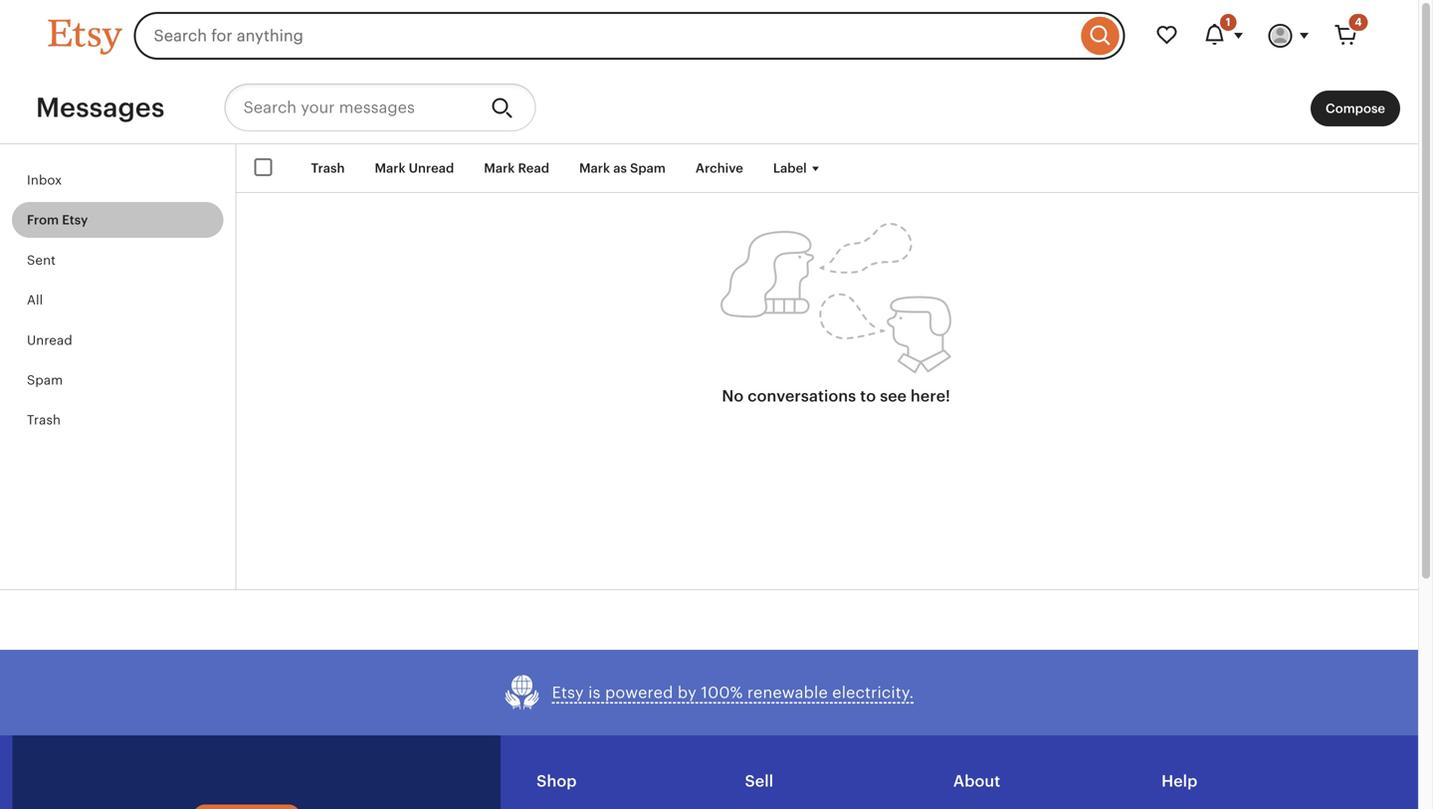 Task type: describe. For each thing, give the bounding box(es) containing it.
unread link
[[12, 322, 223, 358]]

100%
[[701, 684, 743, 702]]

spam link
[[12, 362, 223, 398]]

compose
[[1326, 101, 1386, 116]]

read
[[518, 161, 549, 176]]

archive button
[[681, 150, 758, 186]]

1
[[1226, 16, 1231, 28]]

mark as spam button
[[564, 150, 681, 186]]

0 horizontal spatial spam
[[27, 373, 63, 388]]

unread inside "button"
[[409, 161, 454, 176]]

shop
[[537, 773, 577, 791]]

4
[[1355, 16, 1362, 28]]

mark read button
[[469, 150, 564, 186]]

mark read
[[484, 161, 549, 176]]

etsy inside the from etsy link
[[62, 213, 88, 228]]

from
[[27, 213, 59, 228]]

etsy inside etsy is powered by 100% renewable electricity. button
[[552, 684, 584, 702]]

sent
[[27, 253, 56, 268]]

4 link
[[1322, 12, 1370, 60]]

0 horizontal spatial unread
[[27, 333, 72, 348]]

sell
[[745, 773, 774, 791]]

trash button
[[296, 150, 360, 186]]

no conversations to see here!
[[722, 387, 951, 405]]

from etsy
[[27, 213, 88, 228]]

mark as spam
[[579, 161, 666, 176]]

all link
[[12, 282, 223, 318]]

etsy is powered by 100% renewable electricity.
[[552, 684, 914, 702]]

1 button
[[1191, 12, 1257, 60]]

from etsy link
[[12, 202, 223, 238]]

by
[[678, 684, 697, 702]]

banner containing 1
[[12, 0, 1406, 72]]

mark for mark read
[[484, 161, 515, 176]]

powered
[[605, 684, 673, 702]]

inbox link
[[12, 162, 223, 198]]



Task type: vqa. For each thing, say whether or not it's contained in the screenshot.
bottom Etsy
yes



Task type: locate. For each thing, give the bounding box(es) containing it.
3 mark from the left
[[579, 161, 610, 176]]

1 horizontal spatial mark
[[484, 161, 515, 176]]

label button
[[758, 150, 840, 186]]

renewable
[[747, 684, 828, 702]]

all
[[27, 293, 43, 308]]

label
[[773, 161, 807, 176]]

archive
[[696, 161, 743, 176]]

0 horizontal spatial mark
[[375, 161, 406, 176]]

2 mark from the left
[[484, 161, 515, 176]]

compose button
[[1311, 91, 1401, 127]]

1 horizontal spatial etsy
[[552, 684, 584, 702]]

unread
[[409, 161, 454, 176], [27, 333, 72, 348]]

mark for mark as spam
[[579, 161, 610, 176]]

etsy right "from"
[[62, 213, 88, 228]]

spam right as on the top left of the page
[[630, 161, 666, 176]]

1 vertical spatial etsy
[[552, 684, 584, 702]]

mark right trash button
[[375, 161, 406, 176]]

spam down all
[[27, 373, 63, 388]]

Search for anything text field
[[134, 12, 1077, 60]]

unread down all
[[27, 333, 72, 348]]

trash inside trash link
[[27, 413, 61, 428]]

mark inside "button"
[[375, 161, 406, 176]]

mark for mark unread
[[375, 161, 406, 176]]

mark left read
[[484, 161, 515, 176]]

Search your messages text field
[[225, 84, 475, 131]]

1 mark from the left
[[375, 161, 406, 176]]

1 vertical spatial spam
[[27, 373, 63, 388]]

page 1 image
[[721, 223, 952, 374]]

unread left mark read
[[409, 161, 454, 176]]

1 horizontal spatial trash
[[311, 161, 345, 176]]

etsy is powered by 100% renewable electricity. button
[[504, 674, 914, 712]]

0 vertical spatial spam
[[630, 161, 666, 176]]

1 horizontal spatial spam
[[630, 161, 666, 176]]

trash link
[[12, 402, 223, 438]]

help
[[1162, 773, 1198, 791]]

mark left as on the top left of the page
[[579, 161, 610, 176]]

spam inside button
[[630, 161, 666, 176]]

sent link
[[12, 242, 223, 278]]

here!
[[911, 387, 951, 405]]

0 vertical spatial trash
[[311, 161, 345, 176]]

1 horizontal spatial unread
[[409, 161, 454, 176]]

mark unread
[[375, 161, 454, 176]]

1 vertical spatial unread
[[27, 333, 72, 348]]

2 horizontal spatial mark
[[579, 161, 610, 176]]

etsy
[[62, 213, 88, 228], [552, 684, 584, 702]]

0 horizontal spatial trash
[[27, 413, 61, 428]]

messages
[[36, 92, 165, 123]]

0 vertical spatial etsy
[[62, 213, 88, 228]]

trash inside trash button
[[311, 161, 345, 176]]

inbox
[[27, 173, 62, 188]]

mark unread button
[[360, 150, 469, 186]]

mark
[[375, 161, 406, 176], [484, 161, 515, 176], [579, 161, 610, 176]]

about
[[953, 773, 1001, 791]]

no
[[722, 387, 744, 405]]

see
[[880, 387, 907, 405]]

trash down spam link
[[27, 413, 61, 428]]

1 vertical spatial trash
[[27, 413, 61, 428]]

0 vertical spatial unread
[[409, 161, 454, 176]]

electricity.
[[832, 684, 914, 702]]

spam
[[630, 161, 666, 176], [27, 373, 63, 388]]

etsy left is
[[552, 684, 584, 702]]

conversations
[[748, 387, 856, 405]]

banner
[[12, 0, 1406, 72]]

trash down search your messages text box
[[311, 161, 345, 176]]

to
[[860, 387, 876, 405]]

trash
[[311, 161, 345, 176], [27, 413, 61, 428]]

0 horizontal spatial etsy
[[62, 213, 88, 228]]

None search field
[[134, 12, 1125, 60]]

is
[[588, 684, 601, 702]]

as
[[613, 161, 627, 176]]



